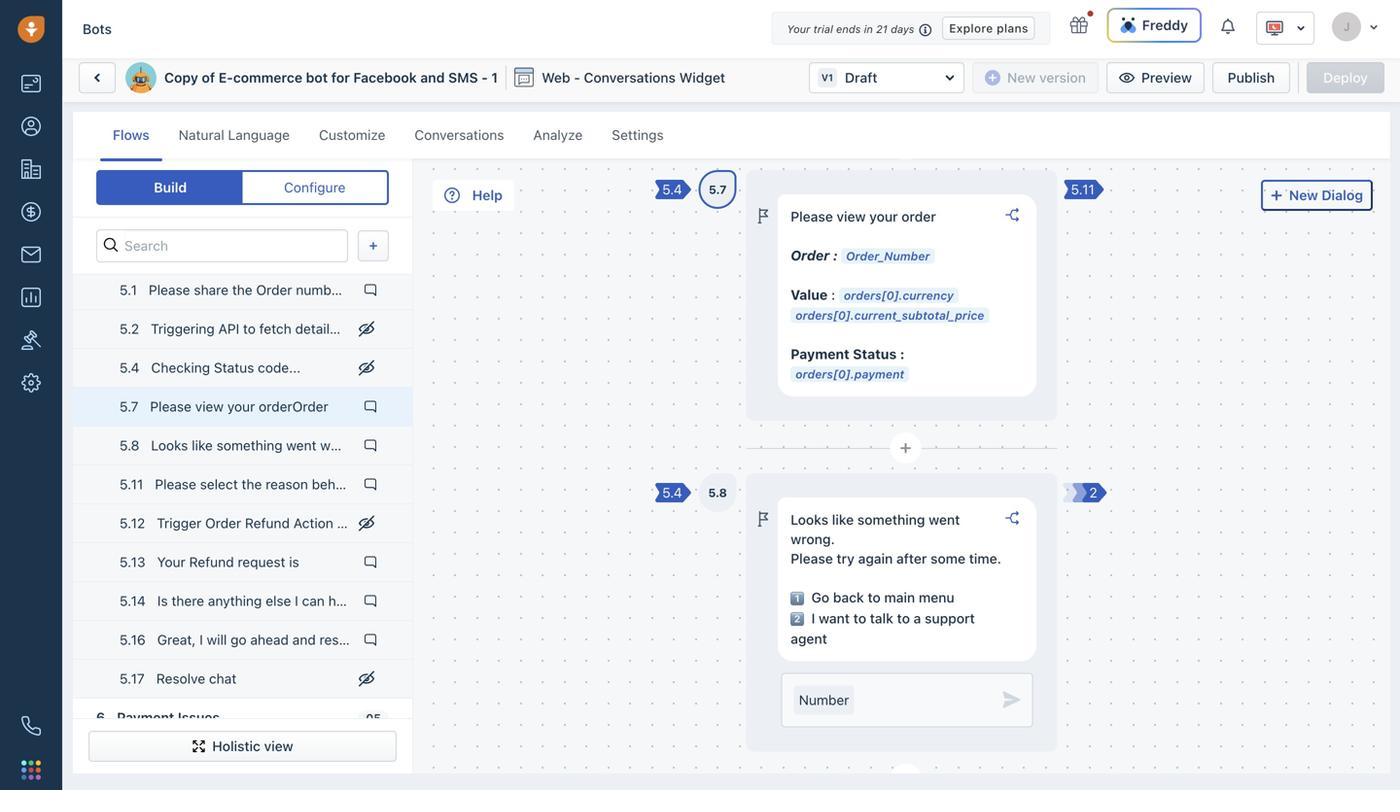 Task type: describe. For each thing, give the bounding box(es) containing it.
ic_info_icon image
[[919, 22, 933, 38]]

freshworks switcher image
[[21, 761, 41, 780]]

properties image
[[21, 331, 41, 350]]

explore plans
[[949, 21, 1028, 35]]

freddy
[[1142, 17, 1188, 33]]

ends
[[836, 23, 861, 35]]

freddy button
[[1107, 8, 1202, 43]]

explore plans button
[[942, 17, 1035, 40]]

phone image
[[21, 717, 41, 736]]

your
[[787, 23, 810, 35]]

ic_arrow_down image
[[1369, 21, 1379, 33]]

plans
[[997, 21, 1028, 35]]

in
[[864, 23, 873, 35]]

phone element
[[12, 707, 51, 746]]

21
[[876, 23, 888, 35]]



Task type: vqa. For each thing, say whether or not it's contained in the screenshot.
the trial
yes



Task type: locate. For each thing, give the bounding box(es) containing it.
ic_arrow_down image
[[1296, 21, 1306, 35]]

bell regular image
[[1221, 17, 1237, 35]]

bots
[[83, 21, 112, 37]]

your trial ends in 21 days
[[787, 23, 914, 35]]

days
[[891, 23, 914, 35]]

missing translation "unavailable" for locale "en-us" image
[[1265, 18, 1284, 38]]

trial
[[813, 23, 833, 35]]

explore
[[949, 21, 993, 35]]



